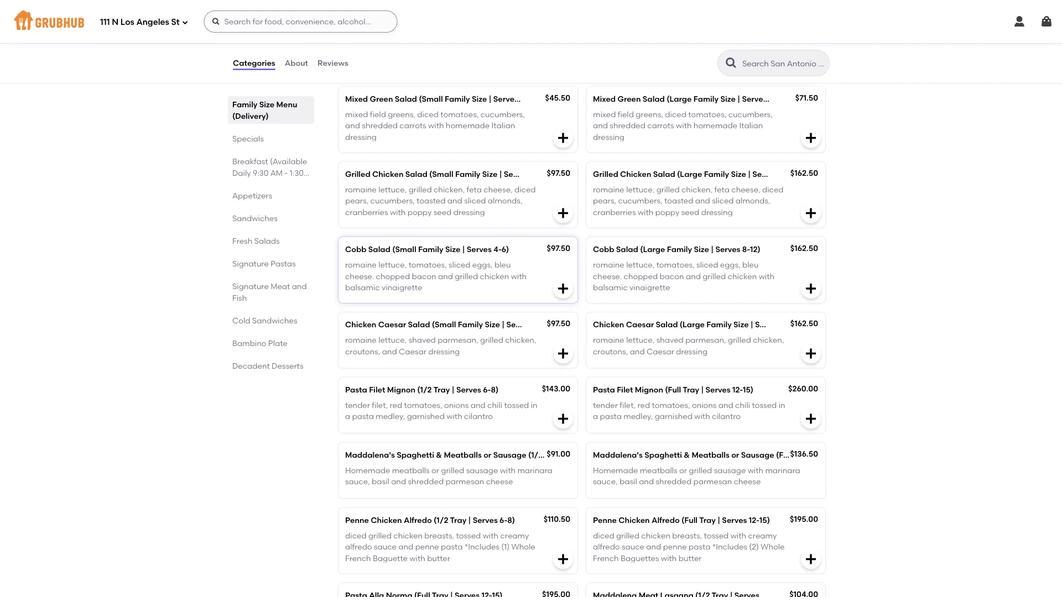 Task type: vqa. For each thing, say whether or not it's contained in the screenshot.


Task type: describe. For each thing, give the bounding box(es) containing it.
tomatoes, down pasta filet mignon (1/2 tray | serves 6-8) in the left bottom of the page
[[404, 401, 443, 410]]

tossed inside the diced grilled chicken breasts, tossed with creamy alfredo sauce and penne pasta *includes (1) whole french baguette with butter
[[456, 532, 481, 541]]

family size menu (delivery)
[[233, 100, 298, 121]]

parmesan for (1/2
[[446, 478, 485, 487]]

sausage for (1/2
[[466, 466, 498, 476]]

cobb salad (large family size | serves 8-12)
[[593, 245, 761, 254]]

homemade for maddalena's spaghetti & meatballs or sausage (full tray | serves 12-15)
[[593, 466, 638, 476]]

croutons, for chicken caesar salad  (large family size | serves  8-12)
[[593, 347, 629, 356]]

svg image for cobb salad (large family size | serves 8-12)
[[805, 282, 818, 295]]

family size menu (delivery) tab
[[233, 99, 310, 122]]

mixed green salad (small family size | serves 4-6)
[[345, 94, 536, 104]]

chicken for grilled chicken salad (small family size | serves 4-6)
[[373, 169, 404, 179]]

1:30
[[290, 168, 304, 178]]

baguettes
[[621, 554, 660, 563]]

breakfast
[[233, 157, 268, 166]]

los
[[121, 17, 134, 27]]

(1/2 for with
[[418, 385, 432, 395]]

balsamic for cobb  salad (small family size | serves 4-6)
[[345, 283, 380, 292]]

size inside family size menu (delivery)
[[260, 100, 275, 109]]

romaine lettuce, grilled chicken, feta cheese, diced pears, cucumbers, toasted and sliced almonds, cranberries with poppy seed dressing for (small
[[345, 185, 536, 217]]

sliced down grilled chicken salad (large family size | serves 8-12)
[[713, 196, 734, 206]]

specials tab
[[233, 133, 310, 144]]

grilled down cobb salad (large family size | serves 8-12)
[[703, 272, 726, 281]]

mixed field greens, diced tomatoes, cucumbers, and shredded carrots with homemade italian dressing for (large
[[593, 110, 773, 142]]

2 horizontal spatial (full
[[777, 451, 793, 460]]

toasted for (large
[[665, 196, 694, 206]]

alfredo for (full
[[652, 516, 680, 525]]

feta for (small
[[467, 185, 482, 195]]

or inside family size menu (delivery) order from maddalena restaurant our family size meals  (delivery) straight to your home or office!
[[621, 64, 628, 72]]

lettuce, for chicken caesar salad  (large family size | serves  8-12)
[[627, 336, 655, 345]]

search icon image
[[725, 56, 739, 70]]

$97.50 for romaine lettuce, tomatoes, sliced eggs, bleu cheese. chopped bacon and grilled chicken with balsamic vinaigrette
[[547, 244, 571, 253]]

(full for (2)
[[682, 516, 698, 525]]

diced grilled chicken breasts, tossed with creamy alfredo sauce and penne pasta *includes (1) whole french baguette with butter
[[345, 532, 536, 563]]

tomatoes, down mixed green salad (large family size | serves 8-12)
[[689, 110, 727, 119]]

cold sandwiches
[[233, 316, 298, 326]]

8- for cucumbers,
[[769, 94, 777, 104]]

chicken for grilled chicken salad (large family size | serves 8-12)
[[621, 169, 652, 179]]

fresh salads
[[233, 236, 280, 246]]

*includes for (2)
[[713, 543, 748, 552]]

meatballs for (full
[[692, 451, 730, 460]]

fish
[[233, 293, 247, 303]]

details
[[364, 21, 389, 30]]

$260.00
[[789, 384, 819, 394]]

seed for (large
[[682, 208, 700, 217]]

pasta inside the diced grilled chicken breasts, tossed with creamy alfredo sauce and penne pasta *includes (1) whole french baguette with butter
[[441, 543, 463, 552]]

grilled inside the diced grilled chicken breasts, tossed with creamy alfredo sauce and penne pasta *includes (1) whole french baguette with butter
[[369, 532, 392, 541]]

greens, for (large
[[636, 110, 664, 119]]

$91.00
[[547, 450, 571, 459]]

diced grilled chicken breasts, tossed with creamy alfredo sauce and penne pasta *includes (2) whole french baguettes with butter
[[593, 532, 785, 563]]

and inside the diced grilled chicken breasts, tossed with creamy alfredo sauce and penne pasta *includes (1) whole french baguette with butter
[[399, 543, 414, 552]]

$97.50 for romaine lettuce, shaved parmesan, grilled chicken, croutons, and caesar dressing
[[547, 319, 571, 328]]

our
[[450, 64, 460, 72]]

am
[[271, 168, 283, 178]]

and inside diced grilled chicken breasts, tossed with creamy alfredo sauce and penne pasta *includes (2) whole french baguettes with butter
[[647, 543, 662, 552]]

straight
[[551, 64, 576, 72]]

grilled chicken salad (large family size | serves 8-12)
[[593, 169, 798, 179]]

svg image for grilled chicken salad (small family size | serves 4-6)
[[557, 207, 570, 220]]

desserts
[[272, 362, 304, 371]]

(small for caesar
[[432, 320, 456, 330]]

chicken inside diced grilled chicken breasts, tossed with creamy alfredo sauce and penne pasta *includes (2) whole french baguettes with butter
[[642, 532, 671, 541]]

balsamic for cobb salad (large family size | serves 8-12)
[[593, 283, 628, 292]]

reviews
[[318, 58, 349, 68]]

mixed for mixed green salad (small family size | serves 4-6)
[[345, 94, 368, 104]]

$143.00
[[542, 384, 571, 394]]

signature pastas
[[233, 259, 296, 268]]

bambino plate
[[233, 339, 288, 348]]

marinara for (1/2
[[518, 466, 553, 476]]

pm)
[[233, 180, 247, 189]]

tomatoes, down cobb  salad (small family size | serves 4-6)
[[409, 260, 447, 270]]

salad for grilled chicken salad (small family size | serves 4-6)
[[406, 169, 428, 179]]

cilantro for 6-
[[464, 412, 493, 422]]

order
[[337, 64, 355, 72]]

cheese for (full
[[734, 478, 761, 487]]

about
[[285, 58, 308, 68]]

Search for food, convenience, alcohol... search field
[[204, 11, 398, 33]]

mixed green salad (large family size | serves 8-12)
[[593, 94, 788, 104]]

see details
[[348, 21, 389, 30]]

homemade for maddalena's spaghetti & meatballs or sausage (1/2 tray | serves 6-8)
[[345, 466, 390, 476]]

mixed for mixed green salad (small family size | serves 4-6)
[[345, 110, 368, 119]]

salads
[[254, 236, 280, 246]]

12) for chicken caesar salad  (large family size | serves  8-12)
[[790, 320, 801, 330]]

maddalena
[[374, 64, 411, 72]]

(full for with
[[666, 385, 682, 395]]

breakfast (available daily 9:30 am - 1:30 pm) appetizers
[[233, 157, 308, 200]]

onions for (full
[[693, 401, 717, 410]]

cold
[[233, 316, 250, 326]]

to
[[577, 64, 584, 72]]

penne chicken alfredo (1/2 tray | serves 6-8)
[[345, 516, 515, 525]]

baguette
[[373, 554, 408, 563]]

parmesan, for (small
[[438, 336, 479, 345]]

svg image for tender filet, red tomatoes, onions and chili tossed in a pasta medley, garnished with cilantro
[[557, 413, 570, 426]]

$45.50
[[546, 93, 571, 102]]

decadent desserts tab
[[233, 360, 310, 372]]

pasta filet mignon (1/2 tray | serves 6-8)
[[345, 385, 499, 395]]

1 vertical spatial 8)
[[602, 451, 610, 460]]

1 vertical spatial 15)
[[855, 451, 865, 460]]

(1)
[[502, 543, 510, 552]]

decadent desserts
[[233, 362, 304, 371]]

basil for maddalena's spaghetti & meatballs or sausage (full tray | serves 12-15)
[[620, 478, 638, 487]]

svg image for mixed green salad (small family size | serves 4-6)
[[557, 132, 570, 145]]

bambino
[[233, 339, 267, 348]]

chicken inside the diced grilled chicken breasts, tossed with creamy alfredo sauce and penne pasta *includes (1) whole french baguette with butter
[[394, 532, 423, 541]]

bacon for (small
[[412, 272, 437, 281]]

grilled down cobb  salad (small family size | serves 4-6)
[[455, 272, 478, 281]]

romaine lettuce, shaved parmesan, grilled chicken, croutons, and caesar dressing for (large
[[593, 336, 785, 356]]

red for (1/2
[[390, 401, 403, 410]]

salad for grilled chicken salad (large family size | serves 8-12)
[[654, 169, 676, 179]]

pasta for pasta filet mignon (full tray | serves 12-15)
[[593, 385, 616, 395]]

9:30
[[253, 168, 269, 178]]

sausage for (full
[[742, 451, 775, 460]]

parmesan, for (large
[[686, 336, 727, 345]]

chicken caesar salad  (large family size | serves  8-12)
[[593, 320, 801, 330]]

12- for $260.00
[[733, 385, 743, 395]]

romaine lettuce, tomatoes, sliced eggs, bleu cheese. chopped bacon and grilled chicken with balsamic vinaigrette for (small
[[345, 260, 527, 292]]

$136.50
[[791, 450, 819, 459]]

tray for pasta filet mignon (full tray | serves 12-15)
[[683, 385, 700, 395]]

french for diced grilled chicken breasts, tossed with creamy alfredo sauce and penne pasta *includes (1) whole french baguette with butter
[[345, 554, 371, 563]]

restaurant
[[413, 64, 448, 72]]

penne chicken alfredo (full tray | serves 12-15)
[[593, 516, 771, 525]]

cranberries for grilled chicken salad (large family size | serves 8-12)
[[593, 208, 636, 217]]

2 horizontal spatial 6-
[[595, 451, 602, 460]]

romaine for chicken caesar salad  (large family size | serves  8-12)
[[593, 336, 625, 345]]

svg image for diced grilled chicken breasts, tossed with creamy alfredo sauce and penne pasta *includes (1) whole french baguette with butter
[[557, 553, 570, 567]]

grilled down maddalena's spaghetti & meatballs or sausage (full tray | serves 12-15)
[[689, 466, 713, 476]]

maddalena's spaghetti & meatballs or sausage (1/2 tray | serves 6-8)
[[345, 451, 610, 460]]

about button
[[284, 43, 309, 83]]

romaine lettuce, tomatoes, sliced eggs, bleu cheese. chopped bacon and grilled chicken with balsamic vinaigrette for (large
[[593, 260, 775, 292]]

your
[[586, 64, 600, 72]]

specials
[[233, 134, 264, 143]]

decadent
[[233, 362, 270, 371]]

garnished for (full
[[655, 412, 693, 422]]

diced inside the diced grilled chicken breasts, tossed with creamy alfredo sauce and penne pasta *includes (1) whole french baguette with butter
[[345, 532, 367, 541]]

romaine for cobb  salad (small family size | serves 4-6)
[[345, 260, 377, 270]]

chicken caesar salad  (small family size | serves 4-6)
[[345, 320, 549, 330]]

n
[[112, 17, 119, 27]]

a for pasta filet mignon (full tray | serves 12-15)
[[593, 412, 599, 422]]

vinaigrette for (large
[[630, 283, 671, 292]]

plate
[[268, 339, 288, 348]]

signature pastas tab
[[233, 258, 310, 270]]

see details button
[[348, 15, 389, 35]]

-
[[285, 168, 288, 178]]

15) for $260.00
[[743, 385, 754, 395]]

(small for chicken
[[430, 169, 454, 179]]

cold sandwiches tab
[[233, 315, 310, 327]]

sausage for (1/2
[[494, 451, 527, 460]]

grilled chicken salad (small family size | serves 4-6)
[[345, 169, 547, 179]]

pastas
[[271, 259, 296, 268]]

filet, for pasta filet mignon (full tray | serves 12-15)
[[620, 401, 636, 410]]

office!
[[629, 64, 649, 72]]

daily
[[233, 168, 251, 178]]

grilled down chicken caesar salad  (large family size | serves  8-12)
[[728, 336, 752, 345]]

romaine for cobb salad (large family size | serves 8-12)
[[593, 260, 625, 270]]

pasta filet mignon (full tray | serves 12-15)
[[593, 385, 754, 395]]

st
[[171, 17, 180, 27]]

field for mixed green salad (small family size | serves 4-6)
[[370, 110, 386, 119]]

Search San Antonio Winery Los Angeles search field
[[742, 58, 827, 69]]

1 vertical spatial 12-
[[844, 451, 855, 460]]

grilled down grilled chicken salad (large family size | serves 8-12)
[[657, 185, 680, 195]]

signature meat and fish
[[233, 282, 307, 303]]

sliced down cobb salad (large family size | serves 8-12)
[[697, 260, 719, 270]]

lettuce, for grilled chicken salad (large family size | serves 8-12)
[[627, 185, 655, 195]]

sandwiches inside tab
[[233, 214, 278, 223]]

sliced down grilled chicken salad (small family size | serves 4-6)
[[465, 196, 486, 206]]

salad for chicken caesar salad  (small family size | serves 4-6)
[[408, 320, 430, 330]]

mixed for mixed green salad (large family size | serves 8-12)
[[593, 110, 616, 119]]

1 vertical spatial (delivery)
[[519, 64, 549, 72]]

chopped for (large
[[624, 272, 658, 281]]

$71.50
[[796, 93, 819, 102]]

4- for mixed green salad (small family size | serves 4-6)
[[521, 94, 529, 104]]

111
[[100, 17, 110, 27]]

$110.50
[[544, 515, 571, 524]]

in for $260.00
[[779, 401, 786, 410]]

spaghetti for maddalena's spaghetti & meatballs or sausage (full tray | serves 12-15)
[[645, 451, 683, 460]]

from
[[357, 64, 372, 72]]

diced inside diced grilled chicken breasts, tossed with creamy alfredo sauce and penne pasta *includes (2) whole french baguettes with butter
[[593, 532, 615, 541]]

pears, for grilled chicken salad (large family size | serves 8-12)
[[593, 196, 617, 206]]

family inside family size menu (delivery)
[[233, 100, 258, 109]]

svg image for chicken caesar salad  (small family size | serves 4-6)
[[557, 347, 570, 361]]



Task type: locate. For each thing, give the bounding box(es) containing it.
whole
[[512, 543, 536, 552], [761, 543, 785, 552]]

2 poppy from the left
[[656, 208, 680, 217]]

sauce,
[[345, 478, 370, 487], [593, 478, 618, 487]]

0 horizontal spatial sausage
[[466, 466, 498, 476]]

basil for maddalena's spaghetti & meatballs or sausage (1/2 tray | serves 6-8)
[[372, 478, 390, 487]]

2 maddalena's from the left
[[593, 451, 643, 460]]

(delivery)
[[439, 49, 496, 63], [519, 64, 549, 72], [233, 111, 269, 121]]

1 horizontal spatial pasta
[[593, 385, 616, 395]]

appetizers
[[233, 191, 272, 200]]

penne for penne chicken alfredo (full tray | serves 12-15)
[[593, 516, 617, 525]]

romaine lettuce, grilled chicken, feta cheese, diced pears, cucumbers, toasted and sliced almonds, cranberries with poppy seed dressing down grilled chicken salad (small family size | serves 4-6)
[[345, 185, 536, 217]]

0 horizontal spatial 8)
[[491, 385, 499, 395]]

1 horizontal spatial homemade
[[694, 121, 738, 130]]

whole for (2)
[[761, 543, 785, 552]]

bacon down cobb  salad (small family size | serves 4-6)
[[412, 272, 437, 281]]

1 horizontal spatial sausage
[[742, 451, 775, 460]]

2 vertical spatial 15)
[[760, 516, 771, 525]]

tender filet, red tomatoes, onions and chili tossed in a pasta medley, garnished with cilantro for (full
[[593, 401, 786, 422]]

sandwiches
[[233, 214, 278, 223], [252, 316, 298, 326]]

1 horizontal spatial balsamic
[[593, 283, 628, 292]]

15)
[[743, 385, 754, 395], [855, 451, 865, 460], [760, 516, 771, 525]]

2 medley, from the left
[[624, 412, 653, 422]]

maddalena's
[[345, 451, 395, 460], [593, 451, 643, 460]]

poppy up cobb  salad (small family size | serves 4-6)
[[408, 208, 432, 217]]

almonds, for 8-
[[736, 196, 771, 206]]

signature inside signature meat and fish
[[233, 282, 269, 291]]

2 marinara from the left
[[766, 466, 801, 476]]

cheese, down grilled chicken salad (large family size | serves 8-12)
[[732, 185, 761, 195]]

2 butter from the left
[[679, 554, 702, 563]]

toasted down grilled chicken salad (small family size | serves 4-6)
[[417, 196, 446, 206]]

mixed for mixed green salad (large family size | serves 8-12)
[[593, 94, 616, 104]]

12-
[[733, 385, 743, 395], [844, 451, 855, 460], [749, 516, 760, 525]]

2 vertical spatial (1/2
[[434, 516, 449, 525]]

0 vertical spatial menu
[[405, 49, 436, 63]]

tender filet, red tomatoes, onions and chili tossed in a pasta medley, garnished with cilantro
[[345, 401, 538, 422], [593, 401, 786, 422]]

parmesan
[[446, 478, 485, 487], [694, 478, 733, 487]]

1 italian from the left
[[492, 121, 516, 130]]

breasts, inside diced grilled chicken breasts, tossed with creamy alfredo sauce and penne pasta *includes (2) whole french baguettes with butter
[[673, 532, 703, 541]]

1 horizontal spatial 12-
[[749, 516, 760, 525]]

1 horizontal spatial chopped
[[624, 272, 658, 281]]

romaine lettuce, tomatoes, sliced eggs, bleu cheese. chopped bacon and grilled chicken with balsamic vinaigrette
[[345, 260, 527, 292], [593, 260, 775, 292]]

bambino plate tab
[[233, 338, 310, 349]]

greens,
[[388, 110, 416, 119], [636, 110, 664, 119]]

shaved for (large
[[657, 336, 684, 345]]

homemade down mixed green salad (small family size | serves 4-6)
[[446, 121, 490, 130]]

1 toasted from the left
[[417, 196, 446, 206]]

alfredo inside the diced grilled chicken breasts, tossed with creamy alfredo sauce and penne pasta *includes (1) whole french baguette with butter
[[345, 543, 372, 552]]

marinara down $136.50
[[766, 466, 801, 476]]

italian for 8-
[[740, 121, 764, 130]]

signature up fish
[[233, 282, 269, 291]]

grilled down grilled chicken salad (small family size | serves 4-6)
[[409, 185, 432, 195]]

chicken
[[480, 272, 509, 281], [728, 272, 757, 281], [394, 532, 423, 541], [642, 532, 671, 541]]

1 garnished from the left
[[407, 412, 445, 422]]

2 balsamic from the left
[[593, 283, 628, 292]]

*includes inside diced grilled chicken breasts, tossed with creamy alfredo sauce and penne pasta *includes (2) whole french baguettes with butter
[[713, 543, 748, 552]]

(delivery) right 'meals'
[[519, 64, 549, 72]]

(1/2
[[418, 385, 432, 395], [529, 451, 543, 460], [434, 516, 449, 525]]

0 horizontal spatial homemade
[[446, 121, 490, 130]]

romaine for grilled chicken salad (small family size | serves 4-6)
[[345, 185, 377, 195]]

french left baguette
[[345, 554, 371, 563]]

mixed field greens, diced tomatoes, cucumbers, and shredded carrots with homemade italian dressing
[[345, 110, 525, 142], [593, 110, 773, 142]]

2 italian from the left
[[740, 121, 764, 130]]

carrots down mixed green salad (large family size | serves 8-12)
[[648, 121, 675, 130]]

(large for green
[[667, 94, 692, 104]]

2 parmesan, from the left
[[686, 336, 727, 345]]

2 bacon from the left
[[660, 272, 685, 281]]

1 horizontal spatial sauce
[[622, 543, 645, 552]]

6) for grilled chicken salad (small family size | serves 4-6)
[[539, 169, 547, 179]]

mignon
[[387, 385, 416, 395], [635, 385, 664, 395]]

svg image for chicken caesar salad  (large family size | serves  8-12)
[[805, 347, 818, 361]]

sausage
[[466, 466, 498, 476], [715, 466, 746, 476]]

1 creamy from the left
[[501, 532, 529, 541]]

6) for chicken caesar salad  (small family size | serves 4-6)
[[542, 320, 549, 330]]

0 horizontal spatial eggs,
[[473, 260, 493, 270]]

2 vertical spatial $162.50
[[791, 319, 819, 328]]

1 horizontal spatial &
[[684, 451, 690, 460]]

green for mixed green salad (small family size | serves 4-6)
[[370, 94, 393, 104]]

in
[[531, 401, 538, 410], [779, 401, 786, 410]]

sauce for baguette
[[374, 543, 397, 552]]

2 chili from the left
[[736, 401, 751, 410]]

cheese
[[486, 478, 513, 487], [734, 478, 761, 487]]

2 horizontal spatial 8)
[[602, 451, 610, 460]]

1 tender filet, red tomatoes, onions and chili tossed in a pasta medley, garnished with cilantro from the left
[[345, 401, 538, 422]]

caesar
[[378, 320, 406, 330], [627, 320, 654, 330], [399, 347, 427, 356], [647, 347, 675, 356]]

cilantro for 12-
[[713, 412, 741, 422]]

toasted
[[417, 196, 446, 206], [665, 196, 694, 206]]

alfredo up diced grilled chicken breasts, tossed with creamy alfredo sauce and penne pasta *includes (2) whole french baguettes with butter on the bottom right
[[652, 516, 680, 525]]

medley, down pasta filet mignon (full tray | serves 12-15)
[[624, 412, 653, 422]]

2 seed from the left
[[682, 208, 700, 217]]

french left baguettes
[[593, 554, 619, 563]]

1 vertical spatial menu
[[277, 100, 298, 109]]

1 vertical spatial (1/2
[[529, 451, 543, 460]]

0 horizontal spatial romaine lettuce, shaved parmesan, grilled chicken, croutons, and caesar dressing
[[345, 336, 537, 356]]

0 horizontal spatial mignon
[[387, 385, 416, 395]]

cheese for (1/2
[[486, 478, 513, 487]]

fresh salads tab
[[233, 235, 310, 247]]

marinara down $91.00
[[518, 466, 553, 476]]

cobb  salad (small family size | serves 4-6)
[[345, 245, 509, 254]]

romaine lettuce, tomatoes, sliced eggs, bleu cheese. chopped bacon and grilled chicken with balsamic vinaigrette down cobb  salad (small family size | serves 4-6)
[[345, 260, 527, 292]]

2 in from the left
[[779, 401, 786, 410]]

grilled down the maddalena's spaghetti & meatballs or sausage (1/2 tray | serves 6-8)
[[441, 466, 465, 476]]

0 vertical spatial 15)
[[743, 385, 754, 395]]

penne for penne chicken alfredo (1/2 tray | serves 6-8)
[[345, 516, 369, 525]]

alfredo inside diced grilled chicken breasts, tossed with creamy alfredo sauce and penne pasta *includes (2) whole french baguettes with butter
[[593, 543, 620, 552]]

alfredo
[[345, 543, 372, 552], [593, 543, 620, 552]]

2 horizontal spatial (1/2
[[529, 451, 543, 460]]

toasted down grilled chicken salad (large family size | serves 8-12)
[[665, 196, 694, 206]]

a
[[345, 412, 351, 422], [593, 412, 599, 422]]

3 $162.50 from the top
[[791, 319, 819, 328]]

salad for chicken caesar salad  (large family size | serves  8-12)
[[656, 320, 678, 330]]

1 horizontal spatial medley,
[[624, 412, 653, 422]]

2 vinaigrette from the left
[[630, 283, 671, 292]]

menu up specials tab
[[277, 100, 298, 109]]

1 horizontal spatial parmesan,
[[686, 336, 727, 345]]

sauce for baguettes
[[622, 543, 645, 552]]

poppy up cobb salad (large family size | serves 8-12)
[[656, 208, 680, 217]]

*includes
[[465, 543, 500, 552], [713, 543, 748, 552]]

categories button
[[233, 43, 276, 83]]

greens, down mixed green salad (large family size | serves 8-12)
[[636, 110, 664, 119]]

1 vertical spatial (full
[[777, 451, 793, 460]]

1 horizontal spatial carrots
[[648, 121, 675, 130]]

1 filet, from the left
[[372, 401, 388, 410]]

2 cheese from the left
[[734, 478, 761, 487]]

(small
[[419, 94, 443, 104], [430, 169, 454, 179], [393, 245, 417, 254], [432, 320, 456, 330]]

8- for cheese,
[[780, 169, 788, 179]]

tossed inside diced grilled chicken breasts, tossed with creamy alfredo sauce and penne pasta *includes (2) whole french baguettes with butter
[[705, 532, 729, 541]]

0 horizontal spatial *includes
[[465, 543, 500, 552]]

creamy inside diced grilled chicken breasts, tossed with creamy alfredo sauce and penne pasta *includes (2) whole french baguettes with butter
[[749, 532, 777, 541]]

family
[[337, 49, 375, 63], [462, 64, 483, 72], [445, 94, 470, 104], [694, 94, 719, 104], [233, 100, 258, 109], [456, 169, 481, 179], [705, 169, 730, 179], [419, 245, 444, 254], [667, 245, 693, 254], [458, 320, 483, 330], [707, 320, 732, 330]]

pears,
[[345, 196, 369, 206], [593, 196, 617, 206]]

romaine lettuce, shaved parmesan, grilled chicken, croutons, and caesar dressing
[[345, 336, 537, 356], [593, 336, 785, 356]]

2 carrots from the left
[[648, 121, 675, 130]]

1 butter from the left
[[427, 554, 451, 563]]

grilled for grilled chicken salad (large family size | serves 8-12)
[[593, 169, 619, 179]]

2 basil from the left
[[620, 478, 638, 487]]

dressing
[[345, 132, 377, 142], [593, 132, 625, 142], [454, 208, 485, 217], [702, 208, 733, 217], [429, 347, 460, 356], [677, 347, 708, 356]]

sandwiches up plate
[[252, 316, 298, 326]]

butter down 'penne chicken alfredo (1/2 tray | serves 6-8)'
[[427, 554, 451, 563]]

$162.50 for cobb salad (large family size | serves 8-12)
[[791, 244, 819, 253]]

onions down pasta filet mignon (full tray | serves 12-15)
[[693, 401, 717, 410]]

tomatoes, down pasta filet mignon (full tray | serves 12-15)
[[652, 401, 691, 410]]

0 horizontal spatial &
[[436, 451, 442, 460]]

svg image down '$110.50'
[[557, 553, 570, 567]]

sausage for (full
[[715, 466, 746, 476]]

1 whole from the left
[[512, 543, 536, 552]]

1 grilled from the left
[[345, 169, 371, 179]]

1 meatballs from the left
[[392, 466, 430, 476]]

1 spaghetti from the left
[[397, 451, 435, 460]]

filet
[[369, 385, 386, 395], [617, 385, 634, 395]]

cheese. for cobb  salad (small family size | serves 4-6)
[[345, 272, 374, 281]]

2 garnished from the left
[[655, 412, 693, 422]]

cilantro up the maddalena's spaghetti & meatballs or sausage (1/2 tray | serves 6-8)
[[464, 412, 493, 422]]

filet, down pasta filet mignon (full tray | serves 12-15)
[[620, 401, 636, 410]]

1 horizontal spatial feta
[[715, 185, 730, 195]]

2 romaine lettuce, grilled chicken, feta cheese, diced pears, cucumbers, toasted and sliced almonds, cranberries with poppy seed dressing from the left
[[593, 185, 784, 217]]

carrots
[[400, 121, 427, 130], [648, 121, 675, 130]]

meals
[[499, 64, 518, 72]]

2 sauce, from the left
[[593, 478, 618, 487]]

2 & from the left
[[684, 451, 690, 460]]

2 eggs, from the left
[[721, 260, 741, 270]]

& for (full
[[684, 451, 690, 460]]

grilled up baguette
[[369, 532, 392, 541]]

0 horizontal spatial chopped
[[376, 272, 410, 281]]

butter inside the diced grilled chicken breasts, tossed with creamy alfredo sauce and penne pasta *includes (1) whole french baguette with butter
[[427, 554, 451, 563]]

lettuce, for grilled chicken salad (small family size | serves 4-6)
[[379, 185, 407, 195]]

1 bleu from the left
[[495, 260, 511, 270]]

chili up maddalena's spaghetti & meatballs or sausage (full tray | serves 12-15)
[[736, 401, 751, 410]]

shredded
[[362, 121, 398, 130], [610, 121, 646, 130], [408, 478, 444, 487], [656, 478, 692, 487]]

1 horizontal spatial tender
[[593, 401, 618, 410]]

svg image
[[182, 19, 188, 26], [805, 132, 818, 145], [557, 413, 570, 426], [557, 553, 570, 567], [805, 553, 818, 567]]

parmesan, down chicken caesar salad  (small family size | serves 4-6)
[[438, 336, 479, 345]]

1 horizontal spatial cobb
[[593, 245, 615, 254]]

eggs, for 4-
[[473, 260, 493, 270]]

2 red from the left
[[638, 401, 651, 410]]

(delivery) for family size menu (delivery) order from maddalena restaurant our family size meals  (delivery) straight to your home or office!
[[439, 49, 496, 63]]

1 signature from the top
[[233, 259, 269, 268]]

1 poppy from the left
[[408, 208, 432, 217]]

1 a from the left
[[345, 412, 351, 422]]

feta
[[467, 185, 482, 195], [715, 185, 730, 195]]

medley,
[[376, 412, 405, 422], [624, 412, 653, 422]]

appetizers tab
[[233, 190, 310, 202]]

greens, down mixed green salad (small family size | serves 4-6)
[[388, 110, 416, 119]]

homemade meatballs or grilled sausage with marinara sauce, basil and shredded parmesan cheese for (1/2
[[345, 466, 553, 487]]

0 horizontal spatial onions
[[444, 401, 469, 410]]

8-
[[769, 94, 777, 104], [780, 169, 788, 179], [743, 245, 751, 254], [782, 320, 790, 330]]

alfredo up the diced grilled chicken breasts, tossed with creamy alfredo sauce and penne pasta *includes (1) whole french baguette with butter
[[404, 516, 432, 525]]

grilled inside diced grilled chicken breasts, tossed with creamy alfredo sauce and penne pasta *includes (2) whole french baguettes with butter
[[617, 532, 640, 541]]

mixed down home
[[593, 110, 616, 119]]

filet for pasta filet mignon (1/2 tray | serves 6-8)
[[369, 385, 386, 395]]

2 horizontal spatial 12-
[[844, 451, 855, 460]]

0 horizontal spatial cobb
[[345, 245, 367, 254]]

sliced down cobb  salad (small family size | serves 4-6)
[[449, 260, 471, 270]]

1 chili from the left
[[488, 401, 503, 410]]

shaved
[[409, 336, 436, 345], [657, 336, 684, 345]]

1 horizontal spatial mixed
[[593, 110, 616, 119]]

family size menu (delivery) order from maddalena restaurant our family size meals  (delivery) straight to your home or office!
[[337, 49, 649, 72]]

onions
[[444, 401, 469, 410], [693, 401, 717, 410]]

2 pasta from the left
[[593, 385, 616, 395]]

carrots for (small
[[400, 121, 427, 130]]

1 horizontal spatial (1/2
[[434, 516, 449, 525]]

2 french from the left
[[593, 554, 619, 563]]

0 horizontal spatial sauce,
[[345, 478, 370, 487]]

signature meat and fish tab
[[233, 281, 310, 304]]

1 horizontal spatial tender filet, red tomatoes, onions and chili tossed in a pasta medley, garnished with cilantro
[[593, 401, 786, 422]]

alfredo
[[404, 516, 432, 525], [652, 516, 680, 525]]

chopped
[[376, 272, 410, 281], [624, 272, 658, 281]]

grilled
[[409, 185, 432, 195], [657, 185, 680, 195], [455, 272, 478, 281], [703, 272, 726, 281], [480, 336, 504, 345], [728, 336, 752, 345], [441, 466, 465, 476], [689, 466, 713, 476], [369, 532, 392, 541], [617, 532, 640, 541]]

cheese, down grilled chicken salad (small family size | serves 4-6)
[[484, 185, 513, 195]]

1 horizontal spatial cilantro
[[713, 412, 741, 422]]

1 horizontal spatial (delivery)
[[439, 49, 496, 63]]

mixed down "from"
[[345, 110, 368, 119]]

tray for pasta filet mignon (1/2 tray | serves 6-8)
[[434, 385, 450, 395]]

tomatoes, down mixed green salad (small family size | serves 4-6)
[[441, 110, 479, 119]]

1 pears, from the left
[[345, 196, 369, 206]]

meat
[[271, 282, 290, 291]]

1 shaved from the left
[[409, 336, 436, 345]]

*includes for (1)
[[465, 543, 500, 552]]

2 penne from the left
[[593, 516, 617, 525]]

3 $97.50 from the top
[[547, 319, 571, 328]]

garnished down pasta filet mignon (full tray | serves 12-15)
[[655, 412, 693, 422]]

1 horizontal spatial filet
[[617, 385, 634, 395]]

greens, for (small
[[388, 110, 416, 119]]

svg image down $71.50 at the right top of the page
[[805, 132, 818, 145]]

main navigation navigation
[[0, 0, 1063, 43]]

1 mixed from the left
[[345, 94, 368, 104]]

chopped for (small
[[376, 272, 410, 281]]

0 horizontal spatial 6-
[[483, 385, 491, 395]]

12) for mixed green salad (large family size | serves 8-12)
[[777, 94, 788, 104]]

creamy for (2)
[[749, 532, 777, 541]]

6- for $110.50
[[500, 516, 508, 525]]

field down office!
[[618, 110, 634, 119]]

0 horizontal spatial feta
[[467, 185, 482, 195]]

cilantro
[[464, 412, 493, 422], [713, 412, 741, 422]]

0 vertical spatial (full
[[666, 385, 682, 395]]

alfredo for baguette
[[345, 543, 372, 552]]

sausage left $136.50
[[742, 451, 775, 460]]

1 red from the left
[[390, 401, 403, 410]]

15) right $136.50
[[855, 451, 865, 460]]

creamy for (1)
[[501, 532, 529, 541]]

2 meatballs from the left
[[640, 466, 678, 476]]

8) for $110.50
[[508, 516, 515, 525]]

see
[[348, 21, 362, 30]]

pasta inside diced grilled chicken breasts, tossed with creamy alfredo sauce and penne pasta *includes (2) whole french baguettes with butter
[[689, 543, 711, 552]]

0 horizontal spatial homemade
[[345, 466, 390, 476]]

0 horizontal spatial (full
[[666, 385, 682, 395]]

0 horizontal spatial garnished
[[407, 412, 445, 422]]

(full
[[666, 385, 682, 395], [777, 451, 793, 460], [682, 516, 698, 525]]

whole inside the diced grilled chicken breasts, tossed with creamy alfredo sauce and penne pasta *includes (1) whole french baguette with butter
[[512, 543, 536, 552]]

& for (1/2
[[436, 451, 442, 460]]

seed down grilled chicken salad (small family size | serves 4-6)
[[434, 208, 452, 217]]

fresh
[[233, 236, 253, 246]]

sausage down maddalena's spaghetti & meatballs or sausage (full tray | serves 12-15)
[[715, 466, 746, 476]]

marinara for (full
[[766, 466, 801, 476]]

feta down grilled chicken salad (large family size | serves 8-12)
[[715, 185, 730, 195]]

maddalena's spaghetti & meatballs or sausage (full tray | serves 12-15)
[[593, 451, 865, 460]]

mixed
[[345, 94, 368, 104], [593, 94, 616, 104]]

chopped down cobb salad (large family size | serves 8-12)
[[624, 272, 658, 281]]

homemade down mixed green salad (large family size | serves 8-12)
[[694, 121, 738, 130]]

bacon
[[412, 272, 437, 281], [660, 272, 685, 281]]

creamy up (1)
[[501, 532, 529, 541]]

menu for family size menu (delivery)
[[277, 100, 298, 109]]

1 horizontal spatial butter
[[679, 554, 702, 563]]

meatballs up penne chicken alfredo (full tray | serves 12-15)
[[640, 466, 678, 476]]

cheese,
[[484, 185, 513, 195], [732, 185, 761, 195]]

0 horizontal spatial in
[[531, 401, 538, 410]]

cobb
[[345, 245, 367, 254], [593, 245, 615, 254]]

categories
[[233, 58, 276, 68]]

cranberries for grilled chicken salad (small family size | serves 4-6)
[[345, 208, 388, 217]]

menu inside family size menu (delivery)
[[277, 100, 298, 109]]

1 horizontal spatial marinara
[[766, 466, 801, 476]]

cilantro up maddalena's spaghetti & meatballs or sausage (full tray | serves 12-15)
[[713, 412, 741, 422]]

(1/2 for (1)
[[434, 516, 449, 525]]

2 spaghetti from the left
[[645, 451, 683, 460]]

0 vertical spatial (1/2
[[418, 385, 432, 395]]

1 cheese from the left
[[486, 478, 513, 487]]

romaine lettuce, shaved parmesan, grilled chicken, croutons, and caesar dressing down chicken caesar salad  (small family size | serves 4-6)
[[345, 336, 537, 356]]

0 horizontal spatial cheese,
[[484, 185, 513, 195]]

feta down grilled chicken salad (small family size | serves 4-6)
[[467, 185, 482, 195]]

balsamic
[[345, 283, 380, 292], [593, 283, 628, 292]]

2 mixed from the left
[[593, 110, 616, 119]]

0 horizontal spatial bleu
[[495, 260, 511, 270]]

1 parmesan, from the left
[[438, 336, 479, 345]]

1 horizontal spatial breasts,
[[673, 532, 703, 541]]

0 horizontal spatial bacon
[[412, 272, 437, 281]]

angeles
[[136, 17, 169, 27]]

0 horizontal spatial romaine lettuce, grilled chicken, feta cheese, diced pears, cucumbers, toasted and sliced almonds, cranberries with poppy seed dressing
[[345, 185, 536, 217]]

sauce inside the diced grilled chicken breasts, tossed with creamy alfredo sauce and penne pasta *includes (1) whole french baguette with butter
[[374, 543, 397, 552]]

onions for (1/2
[[444, 401, 469, 410]]

tender filet, red tomatoes, onions and chili tossed in a pasta medley, garnished with cilantro down pasta filet mignon (full tray | serves 12-15)
[[593, 401, 786, 422]]

homemade for (large
[[694, 121, 738, 130]]

2 onions from the left
[[693, 401, 717, 410]]

2 sauce from the left
[[622, 543, 645, 552]]

in for $143.00
[[531, 401, 538, 410]]

1 vinaigrette from the left
[[382, 283, 423, 292]]

whole for (1)
[[512, 543, 536, 552]]

1 basil from the left
[[372, 478, 390, 487]]

1 french from the left
[[345, 554, 371, 563]]

0 horizontal spatial toasted
[[417, 196, 446, 206]]

1 horizontal spatial shaved
[[657, 336, 684, 345]]

breakfast (available daily 9:30 am - 1:30 pm) tab
[[233, 156, 310, 189]]

signature inside "tab"
[[233, 259, 269, 268]]

sandwiches inside tab
[[252, 316, 298, 326]]

menu up restaurant
[[405, 49, 436, 63]]

mixed field greens, diced tomatoes, cucumbers, and shredded carrots with homemade italian dressing down mixed green salad (small family size | serves 4-6)
[[345, 110, 525, 142]]

romaine lettuce, shaved parmesan, grilled chicken, croutons, and caesar dressing down chicken caesar salad  (large family size | serves  8-12)
[[593, 336, 785, 356]]

(large for caesar
[[680, 320, 705, 330]]

signature for signature pastas
[[233, 259, 269, 268]]

romaine lettuce, grilled chicken, feta cheese, diced pears, cucumbers, toasted and sliced almonds, cranberries with poppy seed dressing down grilled chicken salad (large family size | serves 8-12)
[[593, 185, 784, 217]]

1 mignon from the left
[[387, 385, 416, 395]]

mixed down home
[[593, 94, 616, 104]]

romaine lettuce, grilled chicken, feta cheese, diced pears, cucumbers, toasted and sliced almonds, cranberries with poppy seed dressing for (large
[[593, 185, 784, 217]]

1 filet from the left
[[369, 385, 386, 395]]

1 horizontal spatial vinaigrette
[[630, 283, 671, 292]]

0 horizontal spatial mixed
[[345, 94, 368, 104]]

eggs, for 8-
[[721, 260, 741, 270]]

parmesan, down chicken caesar salad  (large family size | serves  8-12)
[[686, 336, 727, 345]]

1 maddalena's from the left
[[345, 451, 395, 460]]

1 homemade meatballs or grilled sausage with marinara sauce, basil and shredded parmesan cheese from the left
[[345, 466, 553, 487]]

and
[[345, 121, 360, 130], [593, 121, 608, 130], [448, 196, 463, 206], [696, 196, 711, 206], [438, 272, 453, 281], [686, 272, 701, 281], [292, 282, 307, 291], [382, 347, 397, 356], [630, 347, 645, 356], [471, 401, 486, 410], [719, 401, 734, 410], [391, 478, 406, 487], [640, 478, 654, 487], [399, 543, 414, 552], [647, 543, 662, 552]]

filet, down pasta filet mignon (1/2 tray | serves 6-8) in the left bottom of the page
[[372, 401, 388, 410]]

creamy up "(2)"
[[749, 532, 777, 541]]

homemade meatballs or grilled sausage with marinara sauce, basil and shredded parmesan cheese for (full
[[593, 466, 801, 487]]

1 horizontal spatial toasted
[[665, 196, 694, 206]]

(2)
[[750, 543, 760, 552]]

french inside diced grilled chicken breasts, tossed with creamy alfredo sauce and penne pasta *includes (2) whole french baguettes with butter
[[593, 554, 619, 563]]

(available
[[270, 157, 308, 166]]

0 horizontal spatial filet
[[369, 385, 386, 395]]

serves
[[494, 94, 519, 104], [743, 94, 768, 104], [504, 169, 529, 179], [753, 169, 778, 179], [467, 245, 492, 254], [716, 245, 741, 254], [507, 320, 532, 330], [756, 320, 781, 330], [457, 385, 482, 395], [706, 385, 731, 395], [568, 451, 593, 460], [817, 451, 842, 460], [473, 516, 498, 525], [723, 516, 748, 525]]

2 mixed from the left
[[593, 94, 616, 104]]

or
[[621, 64, 628, 72], [484, 451, 492, 460], [732, 451, 740, 460], [432, 466, 440, 476], [680, 466, 688, 476]]

penne inside the diced grilled chicken breasts, tossed with creamy alfredo sauce and penne pasta *includes (1) whole french baguette with butter
[[416, 543, 439, 552]]

1 green from the left
[[370, 94, 393, 104]]

1 vertical spatial $162.50
[[791, 244, 819, 253]]

2 vertical spatial 8)
[[508, 516, 515, 525]]

*includes inside the diced grilled chicken breasts, tossed with creamy alfredo sauce and penne pasta *includes (1) whole french baguette with butter
[[465, 543, 500, 552]]

2 tender filet, red tomatoes, onions and chili tossed in a pasta medley, garnished with cilantro from the left
[[593, 401, 786, 422]]

french for diced grilled chicken breasts, tossed with creamy alfredo sauce and penne pasta *includes (2) whole french baguettes with butter
[[593, 554, 619, 563]]

1 breasts, from the left
[[425, 532, 455, 541]]

2 penne from the left
[[664, 543, 687, 552]]

1 horizontal spatial meatballs
[[640, 466, 678, 476]]

lettuce, for cobb  salad (small family size | serves 4-6)
[[379, 260, 407, 270]]

1 greens, from the left
[[388, 110, 416, 119]]

mignon for (full
[[635, 385, 664, 395]]

2 cranberries from the left
[[593, 208, 636, 217]]

reviews button
[[317, 43, 349, 83]]

penne down penne chicken alfredo (full tray | serves 12-15)
[[664, 543, 687, 552]]

tender filet, red tomatoes, onions and chili tossed in a pasta medley, garnished with cilantro down pasta filet mignon (1/2 tray | serves 6-8) in the left bottom of the page
[[345, 401, 538, 422]]

maddalena's for maddalena's spaghetti & meatballs or sausage (full tray | serves 12-15)
[[593, 451, 643, 460]]

romaine lettuce, grilled chicken, feta cheese, diced pears, cucumbers, toasted and sliced almonds, cranberries with poppy seed dressing
[[345, 185, 536, 217], [593, 185, 784, 217]]

homemade meatballs or grilled sausage with marinara sauce, basil and shredded parmesan cheese down the maddalena's spaghetti & meatballs or sausage (1/2 tray | serves 6-8)
[[345, 466, 553, 487]]

mixed field greens, diced tomatoes, cucumbers, and shredded carrots with homemade italian dressing for (small
[[345, 110, 525, 142]]

creamy inside the diced grilled chicken breasts, tossed with creamy alfredo sauce and penne pasta *includes (1) whole french baguette with butter
[[501, 532, 529, 541]]

1 horizontal spatial menu
[[405, 49, 436, 63]]

parmesan down maddalena's spaghetti & meatballs or sausage (full tray | serves 12-15)
[[694, 478, 733, 487]]

1 horizontal spatial seed
[[682, 208, 700, 217]]

sandwiches tab
[[233, 213, 310, 224]]

0 horizontal spatial 15)
[[743, 385, 754, 395]]

homemade for (small
[[446, 121, 490, 130]]

parmesan down the maddalena's spaghetti & meatballs or sausage (1/2 tray | serves 6-8)
[[446, 478, 485, 487]]

1 alfredo from the left
[[404, 516, 432, 525]]

2 mixed field greens, diced tomatoes, cucumbers, and shredded carrots with homemade italian dressing from the left
[[593, 110, 773, 142]]

2 toasted from the left
[[665, 196, 694, 206]]

garnished down pasta filet mignon (1/2 tray | serves 6-8) in the left bottom of the page
[[407, 412, 445, 422]]

sauce inside diced grilled chicken breasts, tossed with creamy alfredo sauce and penne pasta *includes (2) whole french baguettes with butter
[[622, 543, 645, 552]]

lettuce,
[[379, 185, 407, 195], [627, 185, 655, 195], [379, 260, 407, 270], [627, 260, 655, 270], [379, 336, 407, 345], [627, 336, 655, 345]]

1 horizontal spatial green
[[618, 94, 641, 104]]

0 vertical spatial signature
[[233, 259, 269, 268]]

penne for baguettes
[[664, 543, 687, 552]]

1 romaine lettuce, tomatoes, sliced eggs, bleu cheese. chopped bacon and grilled chicken with balsamic vinaigrette from the left
[[345, 260, 527, 292]]

butter inside diced grilled chicken breasts, tossed with creamy alfredo sauce and penne pasta *includes (2) whole french baguettes with butter
[[679, 554, 702, 563]]

2 cobb from the left
[[593, 245, 615, 254]]

2 vertical spatial $97.50
[[547, 319, 571, 328]]

1 chopped from the left
[[376, 272, 410, 281]]

grilled up baguettes
[[617, 532, 640, 541]]

2 horizontal spatial 15)
[[855, 451, 865, 460]]

chili up the maddalena's spaghetti & meatballs or sausage (1/2 tray | serves 6-8)
[[488, 401, 503, 410]]

menu inside family size menu (delivery) order from maddalena restaurant our family size meals  (delivery) straight to your home or office!
[[405, 49, 436, 63]]

$162.50
[[791, 168, 819, 178], [791, 244, 819, 253], [791, 319, 819, 328]]

1 alfredo from the left
[[345, 543, 372, 552]]

0 vertical spatial $162.50
[[791, 168, 819, 178]]

1 horizontal spatial mignon
[[635, 385, 664, 395]]

shaved for (small
[[409, 336, 436, 345]]

sausage left $91.00
[[494, 451, 527, 460]]

1 horizontal spatial italian
[[740, 121, 764, 130]]

1 horizontal spatial parmesan
[[694, 478, 733, 487]]

croutons,
[[345, 347, 380, 356], [593, 347, 629, 356]]

1 carrots from the left
[[400, 121, 427, 130]]

bleu for 4-
[[495, 260, 511, 270]]

chili for 8)
[[488, 401, 503, 410]]

0 horizontal spatial cranberries
[[345, 208, 388, 217]]

1 horizontal spatial field
[[618, 110, 634, 119]]

romaine lettuce, tomatoes, sliced eggs, bleu cheese. chopped bacon and grilled chicken with balsamic vinaigrette down cobb salad (large family size | serves 8-12)
[[593, 260, 775, 292]]

penne down 'penne chicken alfredo (1/2 tray | serves 6-8)'
[[416, 543, 439, 552]]

$195.00
[[791, 515, 819, 524]]

tender
[[345, 401, 370, 410], [593, 401, 618, 410]]

1 in from the left
[[531, 401, 538, 410]]

15) left $195.00
[[760, 516, 771, 525]]

vinaigrette down cobb  salad (small family size | serves 4-6)
[[382, 283, 423, 292]]

0 horizontal spatial penne
[[416, 543, 439, 552]]

2 mignon from the left
[[635, 385, 664, 395]]

2 homemade from the left
[[593, 466, 638, 476]]

penne inside diced grilled chicken breasts, tossed with creamy alfredo sauce and penne pasta *includes (2) whole french baguettes with butter
[[664, 543, 687, 552]]

shaved down chicken caesar salad  (large family size | serves  8-12)
[[657, 336, 684, 345]]

0 horizontal spatial green
[[370, 94, 393, 104]]

svg image inside main navigation navigation
[[182, 19, 188, 26]]

chicken
[[373, 169, 404, 179], [621, 169, 652, 179], [345, 320, 377, 330], [593, 320, 625, 330], [371, 516, 402, 525], [619, 516, 650, 525]]

whole right (1)
[[512, 543, 536, 552]]

meatballs for maddalena's spaghetti & meatballs or sausage (1/2 tray | serves 6-8)
[[392, 466, 430, 476]]

0 horizontal spatial pears,
[[345, 196, 369, 206]]

1 horizontal spatial mixed
[[593, 94, 616, 104]]

1 mixed from the left
[[345, 110, 368, 119]]

toasted for (small
[[417, 196, 446, 206]]

1 *includes from the left
[[465, 543, 500, 552]]

2 sausage from the left
[[742, 451, 775, 460]]

2 bleu from the left
[[743, 260, 759, 270]]

0 horizontal spatial poppy
[[408, 208, 432, 217]]

6- for $143.00
[[483, 385, 491, 395]]

1 horizontal spatial alfredo
[[652, 516, 680, 525]]

mixed
[[345, 110, 368, 119], [593, 110, 616, 119]]

1 horizontal spatial almonds,
[[736, 196, 771, 206]]

111 n los angeles st
[[100, 17, 180, 27]]

vinaigrette for (small
[[382, 283, 423, 292]]

1 field from the left
[[370, 110, 386, 119]]

1 bacon from the left
[[412, 272, 437, 281]]

2 field from the left
[[618, 110, 634, 119]]

1 sausage from the left
[[466, 466, 498, 476]]

$162.50 for grilled chicken salad (large family size | serves 8-12)
[[791, 168, 819, 178]]

svg image right st
[[182, 19, 188, 26]]

medley, for (1/2
[[376, 412, 405, 422]]

1 homemade from the left
[[345, 466, 390, 476]]

almonds,
[[488, 196, 523, 206], [736, 196, 771, 206]]

(delivery) up specials
[[233, 111, 269, 121]]

1 sausage from the left
[[494, 451, 527, 460]]

0 vertical spatial sandwiches
[[233, 214, 278, 223]]

and inside signature meat and fish
[[292, 282, 307, 291]]

tomatoes, down cobb salad (large family size | serves 8-12)
[[657, 260, 695, 270]]

2 vertical spatial (delivery)
[[233, 111, 269, 121]]

2 tender from the left
[[593, 401, 618, 410]]

cobb for cobb salad (large family size | serves 8-12)
[[593, 245, 615, 254]]

15) left '$260.00' on the right bottom of page
[[743, 385, 754, 395]]

0 horizontal spatial (delivery)
[[233, 111, 269, 121]]

sauce up baguettes
[[622, 543, 645, 552]]

1 horizontal spatial bacon
[[660, 272, 685, 281]]

french inside the diced grilled chicken breasts, tossed with creamy alfredo sauce and penne pasta *includes (1) whole french baguette with butter
[[345, 554, 371, 563]]

romaine for grilled chicken salad (large family size | serves 8-12)
[[593, 185, 625, 195]]

eggs,
[[473, 260, 493, 270], [721, 260, 741, 270]]

pears, for grilled chicken salad (small family size | serves 4-6)
[[345, 196, 369, 206]]

0 horizontal spatial mixed field greens, diced tomatoes, cucumbers, and shredded carrots with homemade italian dressing
[[345, 110, 525, 142]]

1 romaine lettuce, shaved parmesan, grilled chicken, croutons, and caesar dressing from the left
[[345, 336, 537, 356]]

1 & from the left
[[436, 451, 442, 460]]

2 almonds, from the left
[[736, 196, 771, 206]]

home
[[601, 64, 620, 72]]

(delivery) inside family size menu (delivery)
[[233, 111, 269, 121]]

onions down pasta filet mignon (1/2 tray | serves 6-8) in the left bottom of the page
[[444, 401, 469, 410]]

grilled down chicken caesar salad  (small family size | serves 4-6)
[[480, 336, 504, 345]]

chopped down cobb  salad (small family size | serves 4-6)
[[376, 272, 410, 281]]

cheese, for 8-
[[732, 185, 761, 195]]

$162.50 for chicken caesar salad  (large family size | serves  8-12)
[[791, 319, 819, 328]]

1 eggs, from the left
[[473, 260, 493, 270]]

whole inside diced grilled chicken breasts, tossed with creamy alfredo sauce and penne pasta *includes (2) whole french baguettes with butter
[[761, 543, 785, 552]]

8)
[[491, 385, 499, 395], [602, 451, 610, 460], [508, 516, 515, 525]]

$97.50 for romaine lettuce, grilled chicken, feta cheese, diced pears, cucumbers, toasted and sliced almonds, cranberries with poppy seed dressing
[[547, 168, 571, 178]]

1 vertical spatial 6-
[[595, 451, 602, 460]]

svg image
[[1014, 15, 1027, 28], [1041, 15, 1054, 28], [212, 17, 221, 26], [557, 132, 570, 145], [557, 207, 570, 220], [805, 207, 818, 220], [557, 282, 570, 295], [805, 282, 818, 295], [557, 347, 570, 361], [805, 347, 818, 361], [805, 413, 818, 426]]

carrots down mixed green salad (small family size | serves 4-6)
[[400, 121, 427, 130]]

breasts, inside the diced grilled chicken breasts, tossed with creamy alfredo sauce and penne pasta *includes (1) whole french baguette with butter
[[425, 532, 455, 541]]

1 vertical spatial signature
[[233, 282, 269, 291]]

meatballs
[[444, 451, 482, 460], [692, 451, 730, 460]]

red down pasta filet mignon (1/2 tray | serves 6-8) in the left bottom of the page
[[390, 401, 403, 410]]

butter down penne chicken alfredo (full tray | serves 12-15)
[[679, 554, 702, 563]]

1 horizontal spatial homemade
[[593, 466, 638, 476]]

1 feta from the left
[[467, 185, 482, 195]]

1 sauce, from the left
[[345, 478, 370, 487]]

1 parmesan from the left
[[446, 478, 485, 487]]

2 cheese, from the left
[[732, 185, 761, 195]]

1 cilantro from the left
[[464, 412, 493, 422]]

mixed field greens, diced tomatoes, cucumbers, and shredded carrots with homemade italian dressing down mixed green salad (large family size | serves 8-12)
[[593, 110, 773, 142]]

meatballs for maddalena's spaghetti & meatballs or sausage (full tray | serves 12-15)
[[640, 466, 678, 476]]

0 vertical spatial (delivery)
[[439, 49, 496, 63]]

1 horizontal spatial (full
[[682, 516, 698, 525]]

filet for pasta filet mignon (full tray | serves 12-15)
[[617, 385, 634, 395]]

signature down fresh salads
[[233, 259, 269, 268]]

2 sausage from the left
[[715, 466, 746, 476]]

0 horizontal spatial balsamic
[[345, 283, 380, 292]]

red down pasta filet mignon (full tray | serves 12-15)
[[638, 401, 651, 410]]

sandwiches up fresh salads
[[233, 214, 278, 223]]



